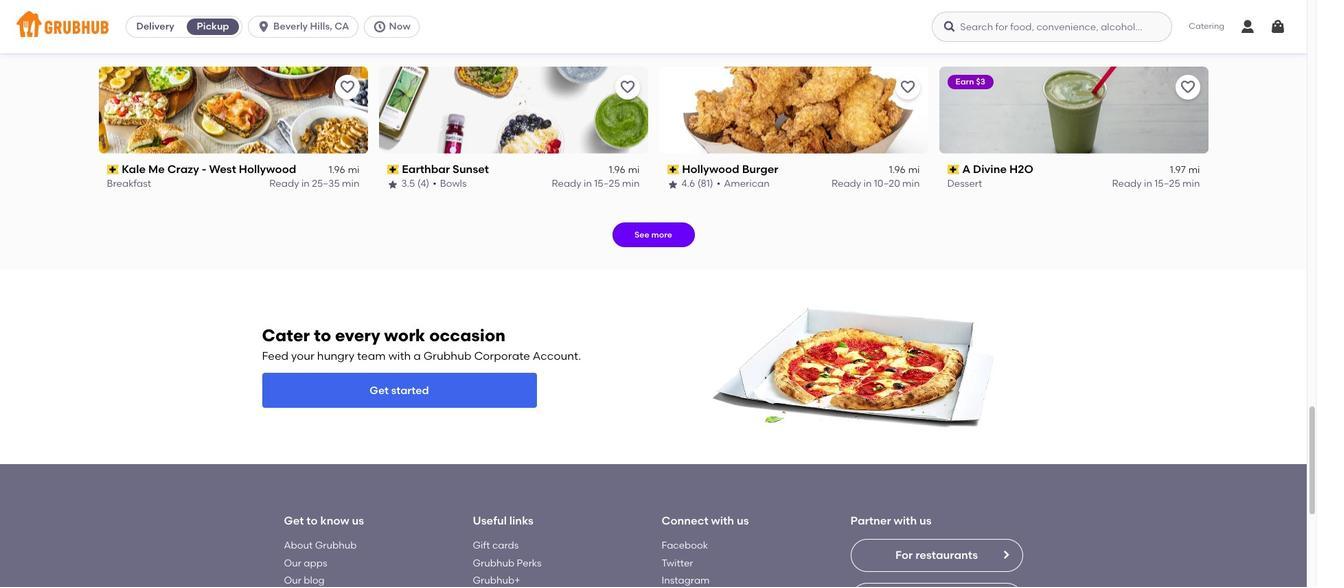 Task type: describe. For each thing, give the bounding box(es) containing it.
get for get started
[[370, 384, 389, 397]]

get to know us
[[284, 514, 364, 527]]

restaurants
[[916, 549, 978, 562]]

kale me crazy - west hollywood
[[122, 163, 296, 176]]

facebook link
[[662, 540, 708, 552]]

10–20 for breakfast
[[594, 34, 620, 46]]

a divine h2o logo image
[[939, 66, 1208, 154]]

1.93 mi
[[329, 20, 359, 32]]

american
[[724, 178, 770, 190]]

burger
[[742, 163, 778, 176]]

gift cards grubhub perks grubhub+
[[473, 540, 542, 586]]

pickup button
[[184, 16, 242, 38]]

3.5 for earthbar sunset
[[401, 178, 415, 190]]

star icon image for zpizza (west hollywood)
[[107, 35, 118, 46]]

started
[[391, 384, 429, 397]]

catering
[[1189, 21, 1224, 31]]

in for earthbar sunset
[[584, 178, 592, 190]]

• down drive-
[[447, 34, 451, 46]]

mi for earthbar sunset
[[628, 164, 640, 176]]

know
[[320, 514, 349, 527]]

earn
[[956, 77, 974, 86]]

mel's drive-in link
[[387, 18, 640, 33]]

a
[[962, 163, 971, 176]]

1 svg image from the left
[[1240, 19, 1256, 35]]

a
[[414, 350, 421, 363]]

1.96 mi for earthbar sunset
[[609, 164, 640, 176]]

mi for kale me crazy - west hollywood
[[348, 164, 359, 176]]

about grubhub link
[[284, 540, 357, 552]]

cater to every work occasion feed your hungry team with a grubhub corporate account.
[[262, 325, 581, 363]]

grubhub perks link
[[473, 557, 542, 569]]

ready for a divine h2o
[[1112, 178, 1142, 190]]

star icon image left the '3.6'
[[667, 35, 678, 46]]

in for hollywood burger
[[864, 178, 872, 190]]

ready for kale me crazy - west hollywood
[[269, 178, 299, 190]]

1.97 mi
[[1170, 164, 1200, 176]]

25–35
[[312, 178, 340, 190]]

save this restaurant button for kale me crazy - west hollywood
[[335, 75, 359, 99]]

mi for hollywood burger
[[908, 164, 920, 176]]

• for greenwich village pizzeria
[[1005, 34, 1008, 46]]

greenwich village pizzeria
[[962, 18, 1106, 32]]

cards
[[492, 540, 519, 552]]

to for know
[[307, 514, 318, 527]]

3 svg image from the left
[[943, 20, 957, 34]]

• for earthbar sunset
[[433, 178, 437, 190]]

crazy
[[167, 163, 199, 176]]

min for zpizza (west hollywood)
[[342, 34, 359, 46]]

in for greenwich village pizzeria
[[1141, 34, 1150, 46]]

subscription pass image for hollywood burger
[[667, 165, 679, 174]]

earthbar sunset logo image
[[379, 66, 648, 154]]

subscription pass image for mel's drive-in
[[387, 21, 399, 30]]

4.2 (1236)
[[401, 34, 444, 46]]

in for a divine h2o
[[1144, 178, 1152, 190]]

corporate
[[474, 350, 530, 363]]

4.9 (1593)
[[121, 34, 163, 46]]

hungry
[[317, 350, 355, 363]]

hills,
[[310, 21, 332, 32]]

1.96 for hollywood burger
[[889, 164, 906, 176]]

a divine h2o
[[962, 163, 1033, 176]]

pickup
[[197, 21, 229, 32]]

mi for a divine h2o
[[1188, 164, 1200, 176]]

drive-
[[432, 18, 465, 32]]

useful
[[473, 514, 507, 527]]

min for a divine h2o
[[1183, 178, 1200, 190]]

save this restaurant image for hollywood burger
[[899, 79, 916, 95]]

mel's
[[402, 18, 430, 32]]

1.96 for kale me crazy - west hollywood
[[329, 164, 345, 176]]

h2o
[[1009, 163, 1033, 176]]

earn $3
[[956, 77, 985, 86]]

star icon image for earthbar sunset
[[387, 179, 398, 190]]

about
[[284, 540, 313, 552]]

more
[[651, 230, 672, 239]]

partner
[[851, 514, 891, 527]]

kale me crazy - west hollywood  logo image
[[99, 66, 368, 154]]

2 our from the top
[[284, 575, 301, 586]]

gift cards link
[[473, 540, 519, 552]]

partner with us
[[851, 514, 932, 527]]

save this restaurant button for hollywood burger
[[895, 75, 920, 99]]

• right (6)
[[713, 34, 717, 46]]

perks
[[517, 557, 542, 569]]

zpizza (west hollywood)
[[122, 18, 253, 32]]

feed
[[262, 350, 289, 363]]

now button
[[364, 16, 425, 38]]

facebook
[[662, 540, 708, 552]]

divine
[[973, 163, 1007, 176]]

4.2
[[401, 34, 415, 46]]

3.6
[[682, 34, 695, 46]]

1 our from the top
[[284, 557, 301, 569]]

zpizza
[[122, 18, 155, 32]]

(1236)
[[417, 34, 444, 46]]

3.6 (6)
[[682, 34, 710, 46]]

3.5 (4)
[[401, 178, 429, 190]]

1.95 mi
[[1169, 20, 1200, 32]]

2 hollywood from the left
[[682, 163, 739, 176]]

ready for greenwich village pizzeria
[[1109, 34, 1139, 46]]

svg image for beverly hills, ca
[[257, 20, 271, 34]]

min for hollywood burger
[[902, 178, 920, 190]]

work
[[384, 325, 425, 345]]

(6)
[[697, 34, 710, 46]]

twitter link
[[662, 557, 693, 569]]

1.96 mi for hollywood burger
[[889, 164, 920, 176]]

instagram
[[662, 575, 710, 586]]

instagram link
[[662, 575, 710, 586]]

ready in 15–25 min for earthbar sunset
[[552, 178, 640, 190]]

• breakfast
[[447, 34, 499, 46]]

4 save this restaurant button from the left
[[1175, 75, 1200, 99]]

1 vertical spatial breakfast
[[107, 178, 151, 190]]

star icon image for hollywood burger
[[667, 179, 678, 190]]

greenwich
[[962, 18, 1021, 32]]

subscription pass image for earthbar sunset
[[387, 165, 399, 174]]

1 hollywood from the left
[[239, 163, 296, 176]]

save this restaurant button for earthbar sunset
[[615, 75, 640, 99]]

$3
[[976, 77, 985, 86]]

me
[[148, 163, 165, 176]]

with inside cater to every work occasion feed your hungry team with a grubhub corporate account.
[[388, 350, 411, 363]]

4.6 (81)
[[682, 178, 713, 190]]



Task type: vqa. For each thing, say whether or not it's contained in the screenshot.
sweetened
no



Task type: locate. For each thing, give the bounding box(es) containing it.
2 save this restaurant button from the left
[[615, 75, 640, 99]]

subscription pass image for greenwich village pizzeria
[[947, 21, 959, 30]]

2 horizontal spatial ready in 15–25 min
[[1112, 178, 1200, 190]]

hollywood
[[239, 163, 296, 176], [682, 163, 739, 176]]

us right know
[[352, 514, 364, 527]]

1 horizontal spatial svg image
[[1270, 19, 1286, 35]]

1 svg image from the left
[[257, 20, 271, 34]]

2 • dessert from the left
[[713, 34, 755, 46]]

(595)
[[978, 34, 1001, 46]]

0 horizontal spatial 10–20
[[594, 34, 620, 46]]

your
[[291, 350, 315, 363]]

1 horizontal spatial dessert
[[720, 34, 755, 46]]

3.5 for greenwich village pizzeria
[[962, 34, 975, 46]]

1 vertical spatial to
[[307, 514, 318, 527]]

with for partner with us
[[894, 514, 917, 527]]

• dessert down zpizza (west hollywood)
[[167, 34, 209, 46]]

breakfast down the kale on the left
[[107, 178, 151, 190]]

1.93
[[329, 20, 345, 32]]

0 horizontal spatial subscription pass image
[[107, 165, 119, 174]]

3.5 left (4)
[[401, 178, 415, 190]]

subscription pass image inside mel's drive-in link
[[387, 21, 399, 30]]

mi for greenwich village pizzeria
[[1188, 20, 1200, 32]]

ready in 10–20 min
[[551, 34, 640, 46], [832, 178, 920, 190]]

star icon image left the 3.5 (595)
[[947, 35, 958, 46]]

mi right 1.93
[[348, 20, 359, 32]]

15–25 for zpizza (west hollywood)
[[314, 34, 340, 46]]

cater
[[262, 325, 310, 345]]

0 horizontal spatial ready in 15–25 min
[[272, 34, 359, 46]]

village
[[1023, 18, 1061, 32]]

15–25 up see more button
[[594, 178, 620, 190]]

0 vertical spatial grubhub
[[423, 350, 471, 363]]

1.96 for earthbar sunset
[[609, 164, 625, 176]]

• right (4)
[[433, 178, 437, 190]]

ready for hollywood burger
[[832, 178, 861, 190]]

get for get to know us
[[284, 514, 304, 527]]

mi right the 1.97
[[1188, 164, 1200, 176]]

beverly hills, ca
[[273, 21, 349, 32]]

facebook twitter instagram
[[662, 540, 710, 586]]

0 horizontal spatial breakfast
[[107, 178, 151, 190]]

dessert
[[174, 34, 209, 46], [720, 34, 755, 46], [947, 178, 982, 190]]

dessert down a
[[947, 178, 982, 190]]

ready in 10–20 min for american
[[832, 178, 920, 190]]

1 horizontal spatial hollywood
[[682, 163, 739, 176]]

save this restaurant button down 30–40
[[1175, 75, 1200, 99]]

• dessert right (6)
[[713, 34, 755, 46]]

2 svg image from the left
[[1270, 19, 1286, 35]]

grubhub inside the gift cards grubhub perks grubhub+
[[473, 557, 515, 569]]

• pizza
[[1005, 34, 1035, 46]]

1 horizontal spatial 1.96 mi
[[609, 164, 640, 176]]

subscription pass image left hollywood burger
[[667, 165, 679, 174]]

star icon image
[[107, 35, 118, 46], [387, 35, 398, 46], [667, 35, 678, 46], [947, 35, 958, 46], [387, 179, 398, 190], [667, 179, 678, 190]]

(81)
[[697, 178, 713, 190]]

3 save this restaurant button from the left
[[895, 75, 920, 99]]

our blog link
[[284, 575, 325, 586]]

mi left a
[[908, 164, 920, 176]]

• right (81)
[[717, 178, 720, 190]]

ready
[[272, 34, 301, 46], [551, 34, 581, 46], [829, 34, 859, 46], [1109, 34, 1139, 46], [269, 178, 299, 190], [552, 178, 581, 190], [832, 178, 861, 190], [1112, 178, 1142, 190]]

svg image
[[257, 20, 271, 34], [373, 20, 386, 34], [943, 20, 957, 34]]

2 horizontal spatial 1.96 mi
[[889, 164, 920, 176]]

star icon image left 4.9
[[107, 35, 118, 46]]

dessert right (6)
[[720, 34, 755, 46]]

blog
[[304, 575, 325, 586]]

3 1.96 from the left
[[889, 164, 906, 176]]

0 vertical spatial to
[[314, 325, 331, 345]]

2 svg image from the left
[[373, 20, 386, 34]]

svg image inside now button
[[373, 20, 386, 34]]

beverly hills, ca button
[[248, 16, 364, 38]]

2 horizontal spatial subscription pass image
[[947, 21, 959, 30]]

every
[[335, 325, 380, 345]]

subscription pass image left a
[[947, 165, 959, 174]]

0 horizontal spatial with
[[388, 350, 411, 363]]

min for earthbar sunset
[[622, 178, 640, 190]]

star icon image left the 4.6
[[667, 179, 678, 190]]

1.96 mi up 25–35
[[329, 164, 359, 176]]

4.9
[[121, 34, 134, 46]]

get left started
[[370, 384, 389, 397]]

15–25 for a divine h2o
[[1155, 178, 1180, 190]]

delivery button
[[126, 16, 184, 38]]

mi for zpizza (west hollywood)
[[348, 20, 359, 32]]

ready for zpizza (west hollywood)
[[272, 34, 301, 46]]

2 us from the left
[[737, 514, 749, 527]]

svg image for now
[[373, 20, 386, 34]]

min
[[342, 34, 359, 46], [622, 34, 640, 46], [902, 34, 920, 46], [1183, 34, 1200, 46], [342, 178, 359, 190], [622, 178, 640, 190], [902, 178, 920, 190], [1183, 178, 1200, 190]]

our left blog
[[284, 575, 301, 586]]

1.96
[[329, 164, 345, 176], [609, 164, 625, 176], [889, 164, 906, 176]]

us right connect
[[737, 514, 749, 527]]

• right (595)
[[1005, 34, 1008, 46]]

with right connect
[[711, 514, 734, 527]]

breakfast down in
[[454, 34, 499, 46]]

ready in 15–25 min for zpizza (west hollywood)
[[272, 34, 359, 46]]

2 1.96 mi from the left
[[609, 164, 640, 176]]

2 horizontal spatial grubhub
[[473, 557, 515, 569]]

1 horizontal spatial grubhub
[[423, 350, 471, 363]]

grubhub+
[[473, 575, 520, 586]]

hollywood right west on the left of the page
[[239, 163, 296, 176]]

mi up see
[[628, 164, 640, 176]]

0 horizontal spatial • dessert
[[167, 34, 209, 46]]

grubhub
[[423, 350, 471, 363], [315, 540, 357, 552], [473, 557, 515, 569]]

2 horizontal spatial us
[[920, 514, 932, 527]]

0 horizontal spatial save this restaurant image
[[339, 79, 355, 95]]

beverly
[[273, 21, 308, 32]]

save this restaurant button down 20–30
[[895, 75, 920, 99]]

0 horizontal spatial 15–25
[[314, 34, 340, 46]]

0 horizontal spatial grubhub
[[315, 540, 357, 552]]

save this restaurant image
[[1179, 79, 1196, 95]]

1 save this restaurant image from the left
[[339, 79, 355, 95]]

1 vertical spatial 10–20
[[874, 178, 900, 190]]

Search for food, convenience, alcohol... search field
[[932, 12, 1172, 42]]

to up hungry
[[314, 325, 331, 345]]

save this restaurant image down 20–30
[[899, 79, 916, 95]]

1 horizontal spatial with
[[711, 514, 734, 527]]

star icon image left 3.5 (4)
[[387, 179, 398, 190]]

pizzeria
[[1064, 18, 1106, 32]]

0 horizontal spatial dessert
[[174, 34, 209, 46]]

with for connect with us
[[711, 514, 734, 527]]

dessert for 4.9 (1593)
[[174, 34, 209, 46]]

1.96 mi
[[329, 164, 359, 176], [609, 164, 640, 176], [889, 164, 920, 176]]

3.5 (595)
[[962, 34, 1001, 46]]

•
[[167, 34, 171, 46], [447, 34, 451, 46], [713, 34, 717, 46], [1005, 34, 1008, 46], [433, 178, 437, 190], [717, 178, 720, 190]]

save this restaurant image down ca
[[339, 79, 355, 95]]

dessert down zpizza (west hollywood)
[[174, 34, 209, 46]]

ready in 15–25 min down the 1.97
[[1112, 178, 1200, 190]]

grubhub down gift cards link
[[473, 557, 515, 569]]

subscription pass image left greenwich
[[947, 21, 959, 30]]

subscription pass image left zpizza
[[107, 21, 119, 30]]

save this restaurant image for kale me crazy - west hollywood
[[339, 79, 355, 95]]

1 horizontal spatial us
[[737, 514, 749, 527]]

0 horizontal spatial svg image
[[1240, 19, 1256, 35]]

for restaurants
[[895, 549, 978, 562]]

1.97
[[1170, 164, 1186, 176]]

1 1.96 mi from the left
[[329, 164, 359, 176]]

2 horizontal spatial save this restaurant image
[[899, 79, 916, 95]]

0 horizontal spatial 1.96
[[329, 164, 345, 176]]

save this restaurant button down ca
[[335, 75, 359, 99]]

1.96 mi up see
[[609, 164, 640, 176]]

15–25 for earthbar sunset
[[594, 178, 620, 190]]

pizza
[[1012, 34, 1035, 46]]

1 horizontal spatial get
[[370, 384, 389, 397]]

1 us from the left
[[352, 514, 364, 527]]

kale
[[122, 163, 146, 176]]

0 vertical spatial 10–20
[[594, 34, 620, 46]]

subscription pass image left the kale on the left
[[107, 165, 119, 174]]

for
[[895, 549, 913, 562]]

hollywood burger
[[682, 163, 778, 176]]

get started link
[[262, 373, 537, 408]]

subscription pass image for kale me crazy - west hollywood
[[107, 165, 119, 174]]

our apps link
[[284, 557, 327, 569]]

grubhub inside about grubhub our apps our blog
[[315, 540, 357, 552]]

1 vertical spatial 3.5
[[401, 178, 415, 190]]

ready in 25–35 min
[[269, 178, 359, 190]]

subscription pass image left earthbar
[[387, 165, 399, 174]]

1 horizontal spatial 1.96
[[609, 164, 625, 176]]

ready for earthbar sunset
[[552, 178, 581, 190]]

1 horizontal spatial 15–25
[[594, 178, 620, 190]]

1.95
[[1169, 20, 1186, 32]]

get started
[[370, 384, 429, 397]]

us for partner with us
[[920, 514, 932, 527]]

subscription pass image
[[947, 21, 959, 30], [107, 165, 119, 174], [667, 165, 679, 174]]

catering button
[[1179, 11, 1234, 42]]

svg image
[[1240, 19, 1256, 35], [1270, 19, 1286, 35]]

mi up ready in 25–35 min
[[348, 164, 359, 176]]

1 horizontal spatial 3.5
[[962, 34, 975, 46]]

to for every
[[314, 325, 331, 345]]

ready in 15–25 min up see
[[552, 178, 640, 190]]

2 vertical spatial grubhub
[[473, 557, 515, 569]]

• american
[[717, 178, 770, 190]]

see more
[[635, 230, 672, 239]]

us up for restaurants
[[920, 514, 932, 527]]

for restaurants link
[[851, 539, 1023, 572]]

twitter
[[662, 557, 693, 569]]

svg image left the beverly
[[257, 20, 271, 34]]

star icon image left 4.2
[[387, 35, 398, 46]]

(4)
[[417, 178, 429, 190]]

ca
[[335, 21, 349, 32]]

1 1.96 from the left
[[329, 164, 345, 176]]

1 save this restaurant button from the left
[[335, 75, 359, 99]]

0 vertical spatial our
[[284, 557, 301, 569]]

3.5 left (595)
[[962, 34, 975, 46]]

15–25 down the 1.97
[[1155, 178, 1180, 190]]

• dessert for 4.9 (1593)
[[167, 34, 209, 46]]

ready in 10–20 min for breakfast
[[551, 34, 640, 46]]

svg image inside "beverly hills, ca" button
[[257, 20, 271, 34]]

west
[[209, 163, 236, 176]]

in
[[304, 34, 312, 46], [583, 34, 592, 46], [861, 34, 870, 46], [1141, 34, 1150, 46], [301, 178, 310, 190], [584, 178, 592, 190], [864, 178, 872, 190], [1144, 178, 1152, 190]]

save this restaurant image down main navigation navigation
[[619, 79, 636, 95]]

30–40
[[1152, 34, 1180, 46]]

hollywood burger  logo image
[[659, 66, 928, 154]]

to inside cater to every work occasion feed your hungry team with a grubhub corporate account.
[[314, 325, 331, 345]]

team
[[357, 350, 386, 363]]

with left a
[[388, 350, 411, 363]]

3 1.96 mi from the left
[[889, 164, 920, 176]]

earthbar
[[402, 163, 450, 176]]

ready in 15–25 min down the beverly hills, ca
[[272, 34, 359, 46]]

1 horizontal spatial ready in 10–20 min
[[832, 178, 920, 190]]

1 vertical spatial ready in 10–20 min
[[832, 178, 920, 190]]

min for greenwich village pizzeria
[[1183, 34, 1200, 46]]

0 vertical spatial get
[[370, 384, 389, 397]]

delivery
[[136, 21, 174, 32]]

1 horizontal spatial save this restaurant image
[[619, 79, 636, 95]]

2 1.96 from the left
[[609, 164, 625, 176]]

mi right 1.95
[[1188, 20, 1200, 32]]

in for kale me crazy - west hollywood
[[301, 178, 310, 190]]

get up about
[[284, 514, 304, 527]]

0 horizontal spatial svg image
[[257, 20, 271, 34]]

hollywood up (81)
[[682, 163, 739, 176]]

1 horizontal spatial breakfast
[[454, 34, 499, 46]]

2 save this restaurant image from the left
[[619, 79, 636, 95]]

3 save this restaurant image from the left
[[899, 79, 916, 95]]

3 us from the left
[[920, 514, 932, 527]]

1 horizontal spatial • dessert
[[713, 34, 755, 46]]

0 horizontal spatial hollywood
[[239, 163, 296, 176]]

earthbar sunset
[[402, 163, 489, 176]]

in
[[465, 18, 475, 32]]

• dessert for 3.6 (6)
[[713, 34, 755, 46]]

in for zpizza (west hollywood)
[[304, 34, 312, 46]]

1 horizontal spatial subscription pass image
[[667, 165, 679, 174]]

our down about
[[284, 557, 301, 569]]

15–25 down hills,
[[314, 34, 340, 46]]

subscription pass image
[[107, 21, 119, 30], [387, 21, 399, 30], [387, 165, 399, 174], [947, 165, 959, 174]]

right image
[[1000, 550, 1011, 561]]

0 horizontal spatial ready in 10–20 min
[[551, 34, 640, 46]]

to
[[314, 325, 331, 345], [307, 514, 318, 527]]

2 horizontal spatial 15–25
[[1155, 178, 1180, 190]]

connect with us
[[662, 514, 749, 527]]

0 horizontal spatial us
[[352, 514, 364, 527]]

now
[[389, 21, 411, 32]]

20–30
[[872, 34, 900, 46]]

about grubhub our apps our blog
[[284, 540, 357, 586]]

bowls
[[440, 178, 467, 190]]

grubhub down occasion
[[423, 350, 471, 363]]

2 horizontal spatial dessert
[[947, 178, 982, 190]]

1.96 mi for kale me crazy - west hollywood
[[329, 164, 359, 176]]

gift
[[473, 540, 490, 552]]

-
[[202, 163, 206, 176]]

svg image left now
[[373, 20, 386, 34]]

us for connect with us
[[737, 514, 749, 527]]

• for hollywood burger
[[717, 178, 720, 190]]

10–20 for american
[[874, 178, 900, 190]]

0 horizontal spatial 1.96 mi
[[329, 164, 359, 176]]

svg image left greenwich
[[943, 20, 957, 34]]

1 horizontal spatial ready in 15–25 min
[[552, 178, 640, 190]]

• down (west
[[167, 34, 171, 46]]

0 vertical spatial 3.5
[[962, 34, 975, 46]]

1 horizontal spatial 10–20
[[874, 178, 900, 190]]

useful links
[[473, 514, 533, 527]]

subscription pass image left mel's
[[387, 21, 399, 30]]

ready in 15–25 min for a divine h2o
[[1112, 178, 1200, 190]]

grubhub inside cater to every work occasion feed your hungry team with a grubhub corporate account.
[[423, 350, 471, 363]]

main navigation navigation
[[0, 0, 1307, 54]]

apps
[[304, 557, 327, 569]]

save this restaurant button down main navigation navigation
[[615, 75, 640, 99]]

• bowls
[[433, 178, 467, 190]]

see more button
[[612, 222, 695, 247]]

0 horizontal spatial 3.5
[[401, 178, 415, 190]]

subscription pass image for a divine h2o
[[947, 165, 959, 174]]

2 horizontal spatial svg image
[[943, 20, 957, 34]]

1 vertical spatial our
[[284, 575, 301, 586]]

min for kale me crazy - west hollywood
[[342, 178, 359, 190]]

subscription pass image for zpizza (west hollywood)
[[107, 21, 119, 30]]

dessert for 3.6 (6)
[[720, 34, 755, 46]]

save this restaurant image for earthbar sunset
[[619, 79, 636, 95]]

(1593)
[[137, 34, 163, 46]]

(west
[[158, 18, 189, 32]]

ready in 20–30 min
[[829, 34, 920, 46]]

• for zpizza (west hollywood)
[[167, 34, 171, 46]]

1 horizontal spatial svg image
[[373, 20, 386, 34]]

mel's drive-in
[[402, 18, 475, 32]]

0 horizontal spatial get
[[284, 514, 304, 527]]

see
[[635, 230, 649, 239]]

2 horizontal spatial with
[[894, 514, 917, 527]]

2 horizontal spatial 1.96
[[889, 164, 906, 176]]

star icon image for greenwich village pizzeria
[[947, 35, 958, 46]]

save this restaurant image
[[339, 79, 355, 95], [619, 79, 636, 95], [899, 79, 916, 95]]

1.96 mi left a
[[889, 164, 920, 176]]

1 • dessert from the left
[[167, 34, 209, 46]]

0 vertical spatial breakfast
[[454, 34, 499, 46]]

to left know
[[307, 514, 318, 527]]

1 vertical spatial grubhub
[[315, 540, 357, 552]]

with
[[388, 350, 411, 363], [711, 514, 734, 527], [894, 514, 917, 527]]

1 vertical spatial get
[[284, 514, 304, 527]]

0 vertical spatial ready in 10–20 min
[[551, 34, 640, 46]]

with right partner
[[894, 514, 917, 527]]

grubhub down know
[[315, 540, 357, 552]]



